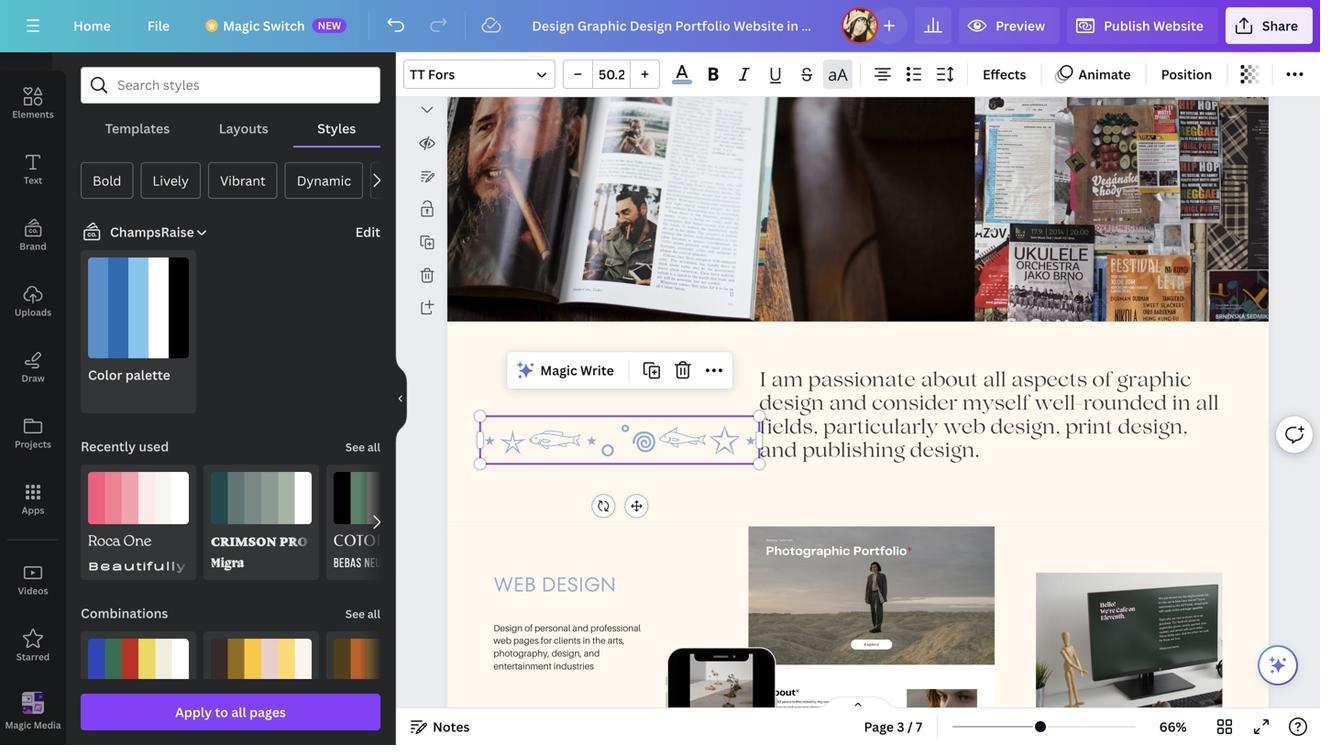 Task type: vqa. For each thing, say whether or not it's contained in the screenshot.
2nd option
no



Task type: describe. For each thing, give the bounding box(es) containing it.
side panel tab list
[[0, 5, 66, 745]]

hide image
[[395, 355, 407, 443]]

apply to all pages
[[175, 704, 286, 721]]

publish
[[1104, 17, 1150, 34]]

crimson
[[211, 533, 277, 549]]

apply "toy store" style image
[[88, 639, 189, 739]]

entertainment
[[494, 660, 552, 672]]

magic for magic media
[[5, 719, 31, 731]]

apply
[[175, 704, 212, 721]]

dynamic
[[297, 172, 351, 189]]

website
[[1153, 17, 1204, 34]]

fors
[[428, 66, 455, 83]]

lively
[[153, 172, 189, 189]]

and up clients
[[572, 622, 588, 633]]

all up myself
[[983, 371, 1006, 391]]

all down neue
[[368, 606, 380, 622]]

starred
[[16, 651, 50, 663]]

color palette button
[[81, 250, 196, 413]]

share
[[1262, 17, 1298, 34]]

i am passionate about all aspects of graphic design and consider myself well-rounded in all fields, particularly web design, print design, and publishing design.
[[759, 371, 1219, 462]]

recently used button
[[79, 428, 171, 465]]

used
[[139, 438, 169, 455]]

rounded
[[1083, 395, 1167, 415]]

2 horizontal spatial design,
[[1118, 419, 1188, 438]]

publish website
[[1104, 17, 1204, 34]]

66% button
[[1143, 712, 1203, 742]]

animate
[[1078, 66, 1131, 83]]

champsraise button
[[73, 221, 209, 243]]

apply to all pages button
[[81, 694, 380, 731]]

styles
[[317, 120, 356, 137]]

particularly
[[823, 419, 938, 438]]

myself
[[962, 395, 1030, 415]]

brand button
[[0, 203, 66, 269]]

1 vertical spatial web
[[494, 571, 536, 599]]

videos
[[18, 585, 48, 597]]

edit button
[[355, 222, 380, 242]]

one
[[124, 532, 151, 554]]

professional
[[590, 622, 641, 633]]

champsraise
[[110, 223, 194, 241]]

and down fields,
[[759, 442, 797, 462]]

tt fors button
[[403, 60, 556, 89]]

effects
[[983, 66, 1026, 83]]

3
[[897, 718, 904, 736]]

bold button
[[81, 162, 133, 199]]

design for design
[[18, 42, 48, 55]]

position
[[1161, 66, 1212, 83]]

file
[[147, 17, 170, 34]]

magic for magic switch
[[223, 17, 260, 34]]

and down passionate
[[829, 395, 867, 415]]

color
[[88, 366, 122, 384]]

preview button
[[959, 7, 1060, 44]]

all inside button
[[231, 704, 246, 721]]

⋆⭒𓆟⋆｡˚𖦹𓆜✩⋆
[[480, 412, 759, 468]]

Search styles search field
[[117, 68, 344, 103]]

see all for combinations
[[345, 606, 380, 622]]

magic write
[[540, 362, 614, 379]]

and down the
[[584, 648, 600, 659]]

graphic
[[1117, 371, 1192, 391]]

/
[[907, 718, 913, 736]]

aspects
[[1011, 371, 1087, 391]]

main menu bar
[[0, 0, 1320, 52]]

see for combinations
[[345, 606, 365, 622]]

vibrant
[[220, 172, 266, 189]]

web inside i am passionate about all aspects of graphic design and consider myself well-rounded in all fields, particularly web design, print design, and publishing design.
[[943, 419, 986, 438]]

draw
[[21, 372, 45, 385]]

cotoris bebas neue
[[334, 532, 401, 571]]

see all button for recently used
[[344, 428, 382, 465]]

magic switch
[[223, 17, 305, 34]]

new
[[318, 18, 341, 32]]

combinations
[[81, 605, 168, 622]]

apps
[[22, 504, 44, 517]]

cotoris
[[334, 532, 401, 551]]

color palette
[[88, 366, 170, 384]]

Design title text field
[[517, 7, 834, 44]]

7
[[916, 718, 922, 736]]

recently
[[81, 438, 136, 455]]

personal
[[535, 622, 570, 633]]

delicious
[[193, 558, 279, 573]]

in inside i am passionate about all aspects of graphic design and consider myself well-rounded in all fields, particularly web design, print design, and publishing design.
[[1172, 395, 1191, 415]]

66%
[[1159, 718, 1187, 736]]

1 horizontal spatial design,
[[990, 419, 1061, 438]]

photography,
[[494, 648, 550, 659]]

design, inside design of personal and professional web pages for clients in the arts, photography, design, and entertainment industries
[[552, 648, 582, 659]]

edit
[[355, 223, 380, 241]]

magic media
[[5, 719, 61, 731]]

1 vertical spatial design
[[541, 571, 616, 599]]

effects button
[[975, 60, 1034, 89]]

switch
[[263, 17, 305, 34]]

i
[[759, 371, 766, 391]]

styles button
[[293, 111, 380, 146]]

templates
[[105, 120, 170, 137]]

see all button for combinations
[[344, 595, 382, 632]]

publishing
[[802, 442, 905, 462]]

page
[[864, 718, 894, 736]]



Task type: locate. For each thing, give the bounding box(es) containing it.
publish website button
[[1067, 7, 1218, 44]]

layouts
[[219, 120, 268, 137]]

design up the elements button
[[18, 42, 48, 55]]

1 vertical spatial see
[[345, 606, 365, 622]]

draw button
[[0, 335, 66, 401]]

design up photography,
[[494, 622, 523, 633]]

2 see all button from the top
[[344, 595, 382, 632]]

show pages image
[[814, 696, 902, 710]]

1 vertical spatial in
[[583, 635, 590, 646]]

in
[[1172, 395, 1191, 415], [583, 635, 590, 646]]

0 vertical spatial pages
[[513, 635, 539, 646]]

file button
[[133, 7, 184, 44]]

design, down myself
[[990, 419, 1061, 438]]

of up rounded
[[1092, 371, 1112, 391]]

arts,
[[608, 635, 625, 646]]

magic left media
[[5, 719, 31, 731]]

web design
[[494, 571, 616, 599]]

crimson pro migra
[[211, 533, 308, 571]]

design button
[[0, 5, 66, 71]]

2 horizontal spatial magic
[[540, 362, 577, 379]]

templates button
[[81, 111, 194, 146]]

apps button
[[0, 467, 66, 533]]

design
[[18, 42, 48, 55], [494, 622, 523, 633]]

recently used
[[81, 438, 169, 455]]

migra
[[211, 557, 244, 571]]

design inside i am passionate about all aspects of graphic design and consider myself well-rounded in all fields, particularly web design, print design, and publishing design.
[[759, 395, 824, 415]]

of
[[1092, 371, 1112, 391], [525, 622, 533, 633]]

design up personal
[[541, 571, 616, 599]]

magic
[[223, 17, 260, 34], [540, 362, 577, 379], [5, 719, 31, 731]]

design, down rounded
[[1118, 419, 1188, 438]]

0 horizontal spatial in
[[583, 635, 590, 646]]

passionate
[[808, 371, 916, 391]]

brand
[[20, 240, 46, 253]]

0 vertical spatial of
[[1092, 371, 1112, 391]]

0 vertical spatial see all button
[[344, 428, 382, 465]]

magic inside main menu bar
[[223, 17, 260, 34]]

beautifully
[[88, 558, 187, 573]]

magic left write
[[540, 362, 577, 379]]

see for recently used
[[345, 440, 365, 455]]

0 horizontal spatial pages
[[249, 704, 286, 721]]

in down graphic
[[1172, 395, 1191, 415]]

layouts button
[[194, 111, 293, 146]]

all left hide "image"
[[368, 440, 380, 455]]

vibrant button
[[208, 162, 277, 199]]

1 vertical spatial see all button
[[344, 595, 382, 632]]

pages inside design of personal and professional web pages for clients in the arts, photography, design, and entertainment industries
[[513, 635, 539, 646]]

0 vertical spatial design
[[759, 395, 824, 415]]

see all left hide "image"
[[345, 440, 380, 455]]

magic inside magic media button
[[5, 719, 31, 731]]

preview
[[996, 17, 1045, 34]]

print
[[1065, 419, 1113, 438]]

magic inside magic write button
[[540, 362, 577, 379]]

combinations button
[[79, 595, 170, 632]]

design inside design of personal and professional web pages for clients in the arts, photography, design, and entertainment industries
[[494, 622, 523, 633]]

of left personal
[[525, 622, 533, 633]]

neue
[[364, 558, 387, 571]]

magic media button
[[0, 679, 66, 745]]

design for design of personal and professional web pages for clients in the arts, photography, design, and entertainment industries
[[494, 622, 523, 633]]

position button
[[1154, 60, 1219, 89]]

design inside button
[[18, 42, 48, 55]]

0 horizontal spatial of
[[525, 622, 533, 633]]

clients
[[554, 635, 581, 646]]

#8badd6 image
[[672, 80, 692, 84], [672, 80, 692, 84]]

1 vertical spatial of
[[525, 622, 533, 633]]

1 horizontal spatial design
[[494, 622, 523, 633]]

pages inside button
[[249, 704, 286, 721]]

elements button
[[0, 71, 66, 137]]

0 horizontal spatial design,
[[552, 648, 582, 659]]

0 vertical spatial web
[[943, 419, 986, 438]]

web up personal
[[494, 571, 536, 599]]

web up photography,
[[494, 635, 511, 646]]

magic left the 'switch'
[[223, 17, 260, 34]]

see all for recently used
[[345, 440, 380, 455]]

canva assistant image
[[1267, 655, 1289, 677]]

videos button
[[0, 547, 66, 613]]

0 horizontal spatial design
[[18, 42, 48, 55]]

0 vertical spatial see
[[345, 440, 365, 455]]

group
[[563, 60, 660, 89]]

roca
[[88, 532, 121, 554]]

starred button
[[0, 613, 66, 679]]

see all button left hide "image"
[[344, 428, 382, 465]]

1 vertical spatial see all
[[345, 606, 380, 622]]

bebas
[[334, 558, 362, 571]]

1 horizontal spatial magic
[[223, 17, 260, 34]]

2 see from the top
[[345, 606, 365, 622]]

web
[[943, 419, 986, 438], [494, 571, 536, 599], [494, 635, 511, 646]]

– – number field
[[599, 66, 624, 83]]

roca one beautifully delicious sans
[[88, 532, 334, 573]]

1 see from the top
[[345, 440, 365, 455]]

2 vertical spatial magic
[[5, 719, 31, 731]]

0 vertical spatial magic
[[223, 17, 260, 34]]

all right rounded
[[1196, 395, 1219, 415]]

2 see all from the top
[[345, 606, 380, 622]]

uploads button
[[0, 269, 66, 335]]

1 see all button from the top
[[344, 428, 382, 465]]

animate button
[[1049, 60, 1138, 89]]

palette
[[125, 366, 170, 384]]

am
[[771, 371, 803, 391]]

lively button
[[141, 162, 201, 199]]

to
[[215, 704, 228, 721]]

bold
[[93, 172, 121, 189]]

consider
[[872, 395, 958, 415]]

1 horizontal spatial in
[[1172, 395, 1191, 415]]

uploads
[[15, 306, 51, 319]]

page 3 / 7
[[864, 718, 922, 736]]

media
[[34, 719, 61, 731]]

see left hide "image"
[[345, 440, 365, 455]]

see all button down neue
[[344, 595, 382, 632]]

apply "lemon meringue" style image
[[211, 639, 312, 739]]

well-
[[1034, 395, 1083, 415]]

0 vertical spatial design
[[18, 42, 48, 55]]

design of personal and professional web pages for clients in the arts, photography, design, and entertainment industries
[[494, 622, 641, 672]]

1 horizontal spatial of
[[1092, 371, 1112, 391]]

see all down neue
[[345, 606, 380, 622]]

of inside i am passionate about all aspects of graphic design and consider myself well-rounded in all fields, particularly web design, print design, and publishing design.
[[1092, 371, 1112, 391]]

pages right to
[[249, 704, 286, 721]]

about
[[921, 371, 978, 391]]

tt
[[410, 66, 425, 83]]

text
[[24, 174, 42, 187]]

design up fields,
[[759, 395, 824, 415]]

2 vertical spatial web
[[494, 635, 511, 646]]

1 horizontal spatial design
[[759, 395, 824, 415]]

text button
[[0, 137, 66, 203]]

pages
[[513, 635, 539, 646], [249, 704, 286, 721]]

in left the
[[583, 635, 590, 646]]

home link
[[59, 7, 125, 44]]

page 3 / 7 button
[[857, 712, 930, 742]]

of inside design of personal and professional web pages for clients in the arts, photography, design, and entertainment industries
[[525, 622, 533, 633]]

design, down clients
[[552, 648, 582, 659]]

web inside design of personal and professional web pages for clients in the arts, photography, design, and entertainment industries
[[494, 635, 511, 646]]

0 vertical spatial in
[[1172, 395, 1191, 415]]

the
[[592, 635, 606, 646]]

elements
[[12, 108, 54, 121]]

in inside design of personal and professional web pages for clients in the arts, photography, design, and entertainment industries
[[583, 635, 590, 646]]

industries
[[554, 660, 594, 672]]

1 vertical spatial magic
[[540, 362, 577, 379]]

1 see all from the top
[[345, 440, 380, 455]]

sans
[[286, 558, 334, 573]]

pages up photography,
[[513, 635, 539, 646]]

see down bebas
[[345, 606, 365, 622]]

1 vertical spatial design
[[494, 622, 523, 633]]

0 horizontal spatial design
[[541, 571, 616, 599]]

web up design.
[[943, 419, 986, 438]]

all right to
[[231, 704, 246, 721]]

0 vertical spatial see all
[[345, 440, 380, 455]]

1 horizontal spatial pages
[[513, 635, 539, 646]]

1 vertical spatial pages
[[249, 704, 286, 721]]

0 horizontal spatial magic
[[5, 719, 31, 731]]

magic for magic write
[[540, 362, 577, 379]]

design.
[[910, 442, 980, 462]]



